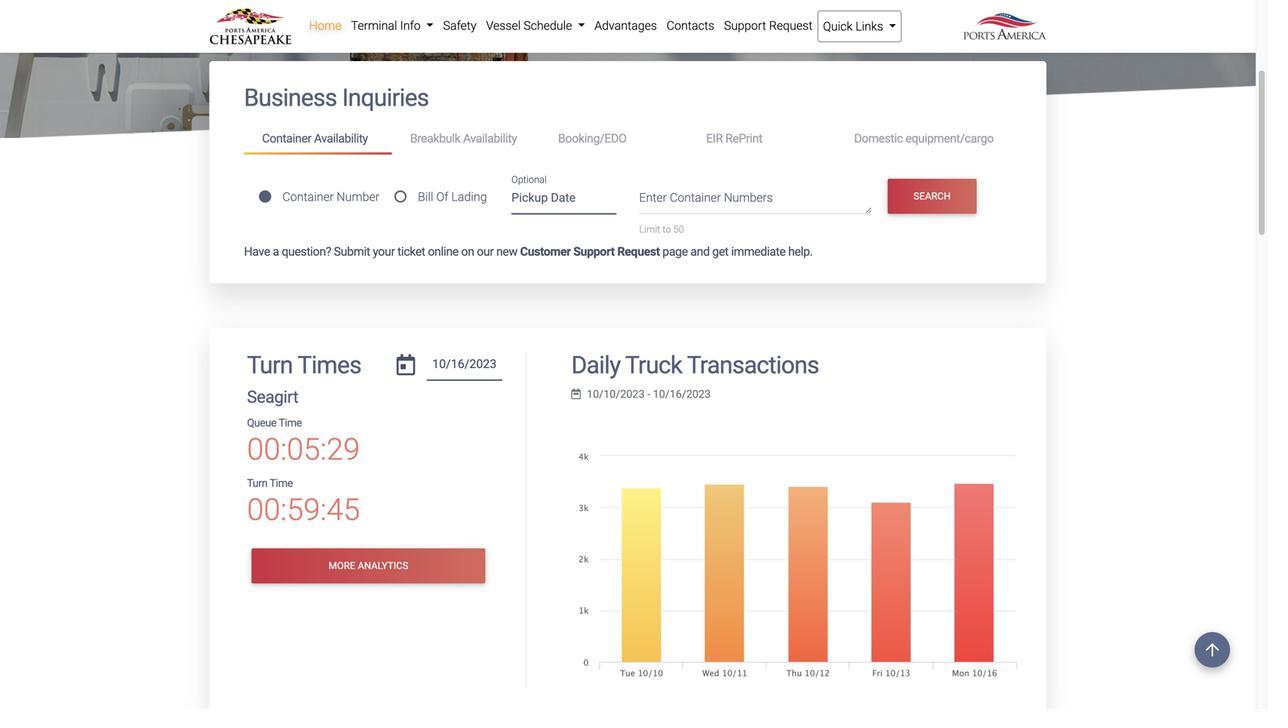 Task type: describe. For each thing, give the bounding box(es) containing it.
container up 50
[[670, 190, 721, 205]]

main content containing 00:05:29
[[198, 61, 1058, 709]]

queue time 00:05:29
[[247, 417, 360, 468]]

quick links
[[823, 19, 887, 34]]

more analytics link
[[252, 549, 486, 584]]

a
[[273, 245, 279, 259]]

0 horizontal spatial request
[[618, 245, 660, 259]]

availability for container availability
[[314, 131, 368, 146]]

terminal
[[351, 18, 397, 33]]

submit
[[334, 245, 370, 259]]

daily
[[572, 351, 621, 380]]

container availability
[[262, 131, 368, 146]]

Enter Container Numbers text field
[[640, 189, 872, 214]]

truck
[[626, 351, 683, 380]]

vessel schedule
[[486, 18, 575, 33]]

calendar week image
[[572, 389, 581, 400]]

terminal info
[[351, 18, 424, 33]]

on
[[461, 245, 474, 259]]

immediate
[[732, 245, 786, 259]]

breakbulk availability link
[[392, 125, 540, 153]]

vessel schedule link
[[482, 11, 590, 41]]

calendar day image
[[397, 354, 415, 375]]

enter container numbers
[[640, 190, 773, 205]]

search
[[914, 191, 951, 202]]

50
[[674, 224, 684, 235]]

of
[[437, 190, 449, 204]]

vessel
[[486, 18, 521, 33]]

container for container number
[[283, 190, 334, 204]]

have
[[244, 245, 270, 259]]

question?
[[282, 245, 331, 259]]

request inside 'support request' 'link'
[[770, 18, 813, 33]]

go to top image
[[1195, 632, 1231, 668]]

reprint
[[726, 131, 763, 146]]

10/16/2023
[[653, 388, 711, 401]]

enter
[[640, 190, 667, 205]]

time for 00:05:29
[[279, 417, 302, 429]]

home
[[309, 18, 342, 33]]

online
[[428, 245, 459, 259]]

00:59:45
[[247, 492, 360, 528]]

customer support request link
[[520, 245, 660, 259]]

10/10/2023 - 10/16/2023
[[587, 388, 711, 401]]

schedule
[[524, 18, 572, 33]]

container for container availability
[[262, 131, 312, 146]]

transactions
[[687, 351, 819, 380]]

to
[[663, 224, 671, 235]]

support inside 'link'
[[724, 18, 767, 33]]

more
[[329, 560, 356, 572]]

eir reprint
[[706, 131, 763, 146]]

business
[[244, 84, 337, 112]]

page
[[663, 245, 688, 259]]

and
[[691, 245, 710, 259]]

our
[[477, 245, 494, 259]]

00:05:29
[[247, 432, 360, 468]]

number
[[337, 190, 380, 204]]

limit
[[640, 224, 661, 235]]

availability for breakbulk availability
[[463, 131, 517, 146]]

turn times
[[247, 351, 361, 380]]

lading
[[452, 190, 487, 204]]

time for 00:59:45
[[270, 477, 293, 490]]

optional
[[512, 174, 547, 185]]



Task type: vqa. For each thing, say whether or not it's contained in the screenshot.
"Day."
no



Task type: locate. For each thing, give the bounding box(es) containing it.
2 turn from the top
[[247, 477, 268, 490]]

turn up 00:59:45
[[247, 477, 268, 490]]

turn
[[247, 351, 293, 380], [247, 477, 268, 490]]

safety link
[[439, 11, 482, 41]]

turn for turn times
[[247, 351, 293, 380]]

2 availability from the left
[[463, 131, 517, 146]]

inquiries
[[342, 84, 429, 112]]

eir reprint link
[[688, 125, 836, 153]]

1 horizontal spatial availability
[[463, 131, 517, 146]]

equipment/cargo
[[906, 131, 994, 146]]

more analytics
[[329, 560, 409, 572]]

help.
[[789, 245, 813, 259]]

domestic equipment/cargo
[[855, 131, 994, 146]]

support request
[[724, 18, 813, 33]]

0 horizontal spatial availability
[[314, 131, 368, 146]]

breakbulk
[[410, 131, 461, 146]]

0 vertical spatial time
[[279, 417, 302, 429]]

turn up the seagirt
[[247, 351, 293, 380]]

support
[[724, 18, 767, 33], [574, 245, 615, 259]]

bill
[[418, 190, 434, 204]]

turn inside turn time 00:59:45
[[247, 477, 268, 490]]

support right customer
[[574, 245, 615, 259]]

links
[[856, 19, 884, 34]]

your
[[373, 245, 395, 259]]

1 turn from the top
[[247, 351, 293, 380]]

availability
[[314, 131, 368, 146], [463, 131, 517, 146]]

quick
[[823, 19, 853, 34]]

request
[[770, 18, 813, 33], [618, 245, 660, 259]]

advantages link
[[590, 11, 662, 41]]

limit to 50
[[640, 224, 684, 235]]

turn time 00:59:45
[[247, 477, 360, 528]]

1 vertical spatial support
[[574, 245, 615, 259]]

support request link
[[720, 11, 818, 41]]

contacts link
[[662, 11, 720, 41]]

support right contacts on the right top of the page
[[724, 18, 767, 33]]

container
[[262, 131, 312, 146], [283, 190, 334, 204], [670, 190, 721, 205]]

daily truck transactions
[[572, 351, 819, 380]]

0 vertical spatial support
[[724, 18, 767, 33]]

container availability link
[[244, 125, 392, 155]]

quick links link
[[818, 11, 902, 42]]

bill of lading
[[418, 190, 487, 204]]

contacts
[[667, 18, 715, 33]]

business inquiries
[[244, 84, 429, 112]]

home link
[[304, 11, 346, 41]]

eir
[[706, 131, 723, 146]]

ticket
[[398, 245, 425, 259]]

10/10/2023
[[587, 388, 645, 401]]

domestic equipment/cargo link
[[836, 125, 1012, 153]]

time inside turn time 00:59:45
[[270, 477, 293, 490]]

1 vertical spatial time
[[270, 477, 293, 490]]

time right queue on the bottom of page
[[279, 417, 302, 429]]

request left quick at the right
[[770, 18, 813, 33]]

customer
[[520, 245, 571, 259]]

safety
[[443, 18, 477, 33]]

container number
[[283, 190, 380, 204]]

0 horizontal spatial support
[[574, 245, 615, 259]]

new
[[497, 245, 518, 259]]

availability down the business inquiries
[[314, 131, 368, 146]]

search button
[[888, 179, 977, 214]]

economic engine image
[[0, 0, 1256, 309]]

get
[[713, 245, 729, 259]]

advantages
[[595, 18, 657, 33]]

1 horizontal spatial support
[[724, 18, 767, 33]]

main content
[[198, 61, 1058, 709]]

Optional text field
[[512, 185, 617, 215]]

availability right breakbulk at the top left of page
[[463, 131, 517, 146]]

analytics
[[358, 560, 409, 572]]

container left number in the left top of the page
[[283, 190, 334, 204]]

time inside queue time 00:05:29
[[279, 417, 302, 429]]

1 horizontal spatial request
[[770, 18, 813, 33]]

None text field
[[427, 351, 502, 381]]

breakbulk availability
[[410, 131, 517, 146]]

0 vertical spatial turn
[[247, 351, 293, 380]]

-
[[648, 388, 651, 401]]

domestic
[[855, 131, 903, 146]]

1 vertical spatial request
[[618, 245, 660, 259]]

turn for turn time 00:59:45
[[247, 477, 268, 490]]

booking/edo
[[558, 131, 627, 146]]

1 vertical spatial turn
[[247, 477, 268, 490]]

0 vertical spatial request
[[770, 18, 813, 33]]

1 availability from the left
[[314, 131, 368, 146]]

time
[[279, 417, 302, 429], [270, 477, 293, 490]]

info
[[400, 18, 421, 33]]

container inside container availability link
[[262, 131, 312, 146]]

times
[[298, 351, 361, 380]]

booking/edo link
[[540, 125, 688, 153]]

have a question? submit your ticket online on our new customer support request page and get immediate help.
[[244, 245, 813, 259]]

request down limit
[[618, 245, 660, 259]]

time up 00:59:45
[[270, 477, 293, 490]]

queue
[[247, 417, 277, 429]]

terminal info link
[[346, 11, 439, 41]]

numbers
[[724, 190, 773, 205]]

seagirt
[[247, 387, 298, 407]]

container down business
[[262, 131, 312, 146]]



